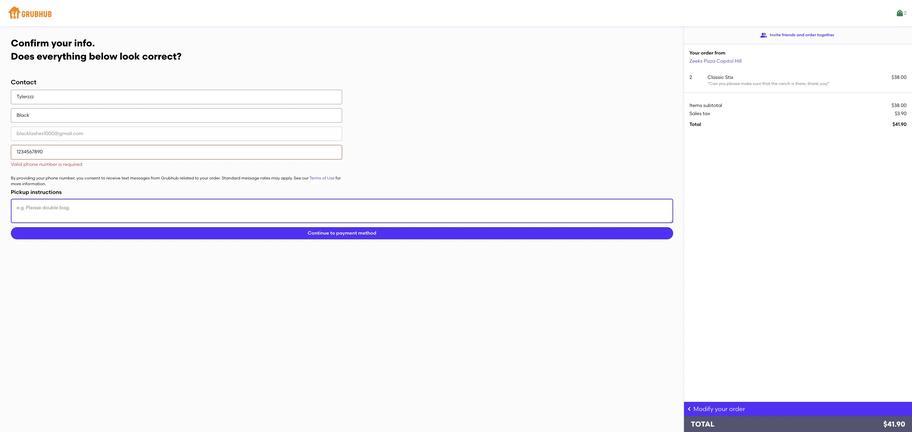 Task type: vqa. For each thing, say whether or not it's contained in the screenshot.
from in the YOUR ORDER FROM ZEEKS PIZZA CAPITOL HILL
yes



Task type: locate. For each thing, give the bounding box(es) containing it.
svg image
[[687, 407, 693, 412]]

$38.00 inside $38.00 " can you please make sure that the ranch is there, thank you! "
[[892, 75, 907, 80]]

use
[[327, 176, 335, 181]]

2 horizontal spatial order
[[806, 33, 817, 37]]

order
[[806, 33, 817, 37], [702, 50, 714, 56], [730, 406, 746, 413]]

1 horizontal spatial "
[[829, 81, 831, 86]]

$38.00
[[892, 75, 907, 80], [892, 103, 907, 108]]

you down classic stix
[[719, 81, 726, 86]]

classic stix
[[708, 75, 734, 80]]

your
[[51, 37, 72, 49], [36, 176, 45, 181], [200, 176, 209, 181], [716, 406, 728, 413]]

$38.00 " can you please make sure that the ranch is there, thank you! "
[[708, 75, 907, 86]]

terms of use link
[[310, 176, 335, 181]]

is left there,
[[792, 81, 795, 86]]

and
[[797, 33, 805, 37]]

0 vertical spatial is
[[792, 81, 795, 86]]

First name text field
[[11, 90, 342, 104]]

0 vertical spatial $38.00
[[892, 75, 907, 80]]

is
[[792, 81, 795, 86], [58, 162, 62, 167]]

0 horizontal spatial order
[[702, 50, 714, 56]]

your order from zeeks pizza capitol hill
[[690, 50, 742, 64]]

0 horizontal spatial from
[[151, 176, 160, 181]]

1 vertical spatial $38.00
[[892, 103, 907, 108]]

you inside $38.00 " can you please make sure that the ranch is there, thank you! "
[[719, 81, 726, 86]]

order up the pizza
[[702, 50, 714, 56]]

to
[[101, 176, 105, 181], [195, 176, 199, 181], [331, 231, 335, 236]]

1 horizontal spatial is
[[792, 81, 795, 86]]

1 vertical spatial $41.90
[[884, 421, 906, 429]]

ranch
[[780, 81, 791, 86]]

0 horizontal spatial you
[[76, 176, 84, 181]]

1 horizontal spatial 2
[[905, 10, 907, 16]]

0 vertical spatial order
[[806, 33, 817, 37]]

1 vertical spatial from
[[151, 176, 160, 181]]

text
[[122, 176, 129, 181]]

0 horizontal spatial 2
[[690, 75, 693, 80]]

does
[[11, 50, 34, 62]]

1 horizontal spatial you
[[719, 81, 726, 86]]

order right the and
[[806, 33, 817, 37]]

2 $38.00 from the top
[[892, 103, 907, 108]]

total down modify
[[691, 421, 715, 429]]

1 vertical spatial order
[[702, 50, 714, 56]]

everything
[[37, 50, 87, 62]]

1 horizontal spatial phone
[[46, 176, 58, 181]]

contact
[[11, 78, 36, 86]]

required
[[63, 162, 82, 167]]

order right modify
[[730, 406, 746, 413]]

is inside $38.00 " can you please make sure that the ranch is there, thank you! "
[[792, 81, 795, 86]]

0 vertical spatial from
[[715, 50, 726, 56]]

0 horizontal spatial "
[[708, 81, 710, 86]]

you
[[719, 81, 726, 86], [76, 176, 84, 181]]

2 vertical spatial order
[[730, 406, 746, 413]]

instructions
[[30, 189, 62, 196]]

1 vertical spatial is
[[58, 162, 62, 167]]

related
[[180, 176, 194, 181]]

to right "related"
[[195, 176, 199, 181]]

valid
[[11, 162, 22, 167]]

2
[[905, 10, 907, 16], [690, 75, 693, 80]]

tax
[[703, 111, 711, 117]]

to left receive
[[101, 176, 105, 181]]

1 horizontal spatial from
[[715, 50, 726, 56]]

providing
[[17, 176, 35, 181]]

2 horizontal spatial to
[[331, 231, 335, 236]]

is right number
[[58, 162, 62, 167]]

the
[[772, 81, 779, 86]]

$38.00 for $38.00
[[892, 103, 907, 108]]

apply.
[[281, 176, 293, 181]]

1 vertical spatial 2
[[690, 75, 693, 80]]

0 horizontal spatial to
[[101, 176, 105, 181]]

you left consent
[[76, 176, 84, 181]]

by providing your phone number, you consent to receive text messages from grubhub related to your order. standard message rates may apply. see our terms of use
[[11, 176, 335, 181]]

total down sales
[[690, 122, 702, 128]]

1 $38.00 from the top
[[892, 75, 907, 80]]

your right modify
[[716, 406, 728, 413]]

that
[[763, 81, 771, 86]]

$41.90
[[893, 122, 907, 128], [884, 421, 906, 429]]

2 inside button
[[905, 10, 907, 16]]

sales tax
[[690, 111, 711, 117]]

phone down number
[[46, 176, 58, 181]]

" down classic
[[708, 81, 710, 86]]

from left grubhub
[[151, 176, 160, 181]]

phone
[[23, 162, 38, 167], [46, 176, 58, 181]]

0 vertical spatial phone
[[23, 162, 38, 167]]

invite friends and order together button
[[761, 29, 835, 41]]

please
[[727, 81, 741, 86]]

continue
[[308, 231, 329, 236]]

total
[[690, 122, 702, 128], [691, 421, 715, 429]]

your up everything
[[51, 37, 72, 49]]

Pickup instructions text field
[[11, 199, 674, 224]]

make
[[742, 81, 753, 86]]

see
[[294, 176, 301, 181]]

modify
[[694, 406, 714, 413]]

from up zeeks pizza capitol hill link on the right
[[715, 50, 726, 56]]

phone right valid
[[23, 162, 38, 167]]

thank
[[808, 81, 820, 86]]

correct?
[[142, 50, 182, 62]]

standard
[[222, 176, 241, 181]]

stix
[[726, 75, 734, 80]]

from inside your order from zeeks pizza capitol hill
[[715, 50, 726, 56]]

to left payment
[[331, 231, 335, 236]]

"
[[708, 81, 710, 86], [829, 81, 831, 86]]

from
[[715, 50, 726, 56], [151, 176, 160, 181]]

0 vertical spatial you
[[719, 81, 726, 86]]

$38.00 for $38.00 " can you please make sure that the ranch is there, thank you! "
[[892, 75, 907, 80]]

0 horizontal spatial is
[[58, 162, 62, 167]]

pickup instructions
[[11, 189, 62, 196]]

sales
[[690, 111, 702, 117]]

main navigation navigation
[[0, 0, 913, 26]]

payment
[[336, 231, 357, 236]]

valid phone number is required alert
[[11, 162, 82, 167]]

subtotal
[[704, 103, 723, 108]]

invite
[[771, 33, 782, 37]]

0 vertical spatial 2
[[905, 10, 907, 16]]

" right thank
[[829, 81, 831, 86]]



Task type: describe. For each thing, give the bounding box(es) containing it.
your left the order.
[[200, 176, 209, 181]]

number,
[[59, 176, 76, 181]]

info.
[[74, 37, 95, 49]]

1 vertical spatial phone
[[46, 176, 58, 181]]

zeeks
[[690, 58, 703, 64]]

2 " from the left
[[829, 81, 831, 86]]

may
[[271, 176, 280, 181]]

more
[[11, 182, 21, 187]]

method
[[359, 231, 377, 236]]

our
[[302, 176, 309, 181]]

receive
[[106, 176, 121, 181]]

messages
[[130, 176, 150, 181]]

for
[[336, 176, 341, 181]]

1 " from the left
[[708, 81, 710, 86]]

order inside invite friends and order together button
[[806, 33, 817, 37]]

your up information.
[[36, 176, 45, 181]]

valid phone number is required
[[11, 162, 82, 167]]

for more information.
[[11, 176, 341, 187]]

modify your order
[[694, 406, 746, 413]]

0 vertical spatial total
[[690, 122, 702, 128]]

by
[[11, 176, 16, 181]]

Email email field
[[11, 127, 342, 141]]

Phone telephone field
[[11, 145, 342, 160]]

classic
[[708, 75, 725, 80]]

capitol
[[717, 58, 734, 64]]

2 button
[[897, 7, 907, 19]]

your inside confirm your info. does everything below look correct?
[[51, 37, 72, 49]]

rates
[[260, 176, 270, 181]]

people icon image
[[761, 32, 768, 39]]

1 vertical spatial total
[[691, 421, 715, 429]]

there,
[[796, 81, 807, 86]]

friends
[[783, 33, 796, 37]]

Last name text field
[[11, 108, 342, 123]]

invite friends and order together
[[771, 33, 835, 37]]

1 horizontal spatial to
[[195, 176, 199, 181]]

terms
[[310, 176, 322, 181]]

items subtotal
[[690, 103, 723, 108]]

confirm your info. does everything below look correct?
[[11, 37, 182, 62]]

pizza
[[704, 58, 716, 64]]

can
[[710, 81, 718, 86]]

$3.90
[[896, 111, 907, 117]]

order.
[[210, 176, 221, 181]]

0 vertical spatial $41.90
[[893, 122, 907, 128]]

to inside button
[[331, 231, 335, 236]]

your
[[690, 50, 700, 56]]

confirm
[[11, 37, 49, 49]]

pickup
[[11, 189, 29, 196]]

you!
[[821, 81, 829, 86]]

number
[[39, 162, 57, 167]]

hill
[[735, 58, 742, 64]]

consent
[[85, 176, 100, 181]]

items
[[690, 103, 703, 108]]

of
[[323, 176, 326, 181]]

look
[[120, 50, 140, 62]]

order inside your order from zeeks pizza capitol hill
[[702, 50, 714, 56]]

continue to payment method
[[308, 231, 377, 236]]

sure
[[754, 81, 762, 86]]

message
[[242, 176, 259, 181]]

1 horizontal spatial order
[[730, 406, 746, 413]]

grubhub
[[161, 176, 179, 181]]

zeeks pizza capitol hill link
[[690, 58, 742, 64]]

below
[[89, 50, 118, 62]]

continue to payment method button
[[11, 228, 674, 240]]

1 vertical spatial you
[[76, 176, 84, 181]]

information.
[[22, 182, 46, 187]]

0 horizontal spatial phone
[[23, 162, 38, 167]]

together
[[818, 33, 835, 37]]



